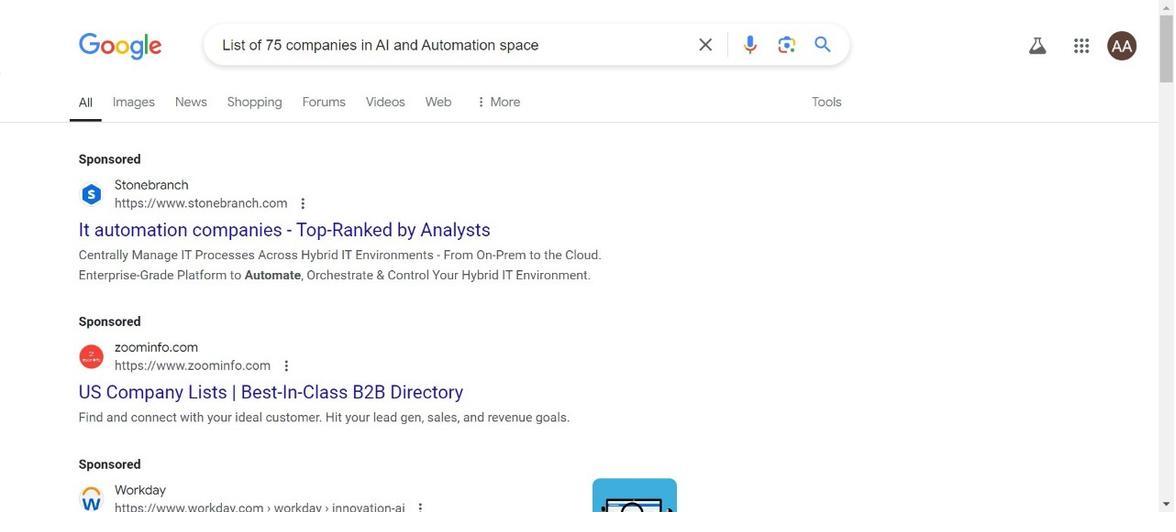Task type: vqa. For each thing, say whether or not it's contained in the screenshot.
Search Labs icon in the right of the page
yes



Task type: describe. For each thing, give the bounding box(es) containing it.
search labs image
[[1027, 35, 1049, 57]]

search by voice image
[[739, 34, 761, 56]]

go to google home image
[[79, 33, 163, 61]]



Task type: locate. For each thing, give the bounding box(es) containing it.
ads region
[[79, 149, 677, 513]]

none text field inside the ads region
[[115, 359, 271, 374]]

None search field
[[57, 23, 868, 65]]

Search text field
[[222, 24, 684, 65]]

None text field
[[115, 359, 271, 374]]

list
[[69, 81, 528, 122]]

search by image image
[[776, 34, 798, 56]]

None text field
[[115, 196, 288, 211], [115, 501, 405, 513], [115, 196, 288, 211], [115, 501, 405, 513]]

list item
[[69, 81, 102, 122]]



